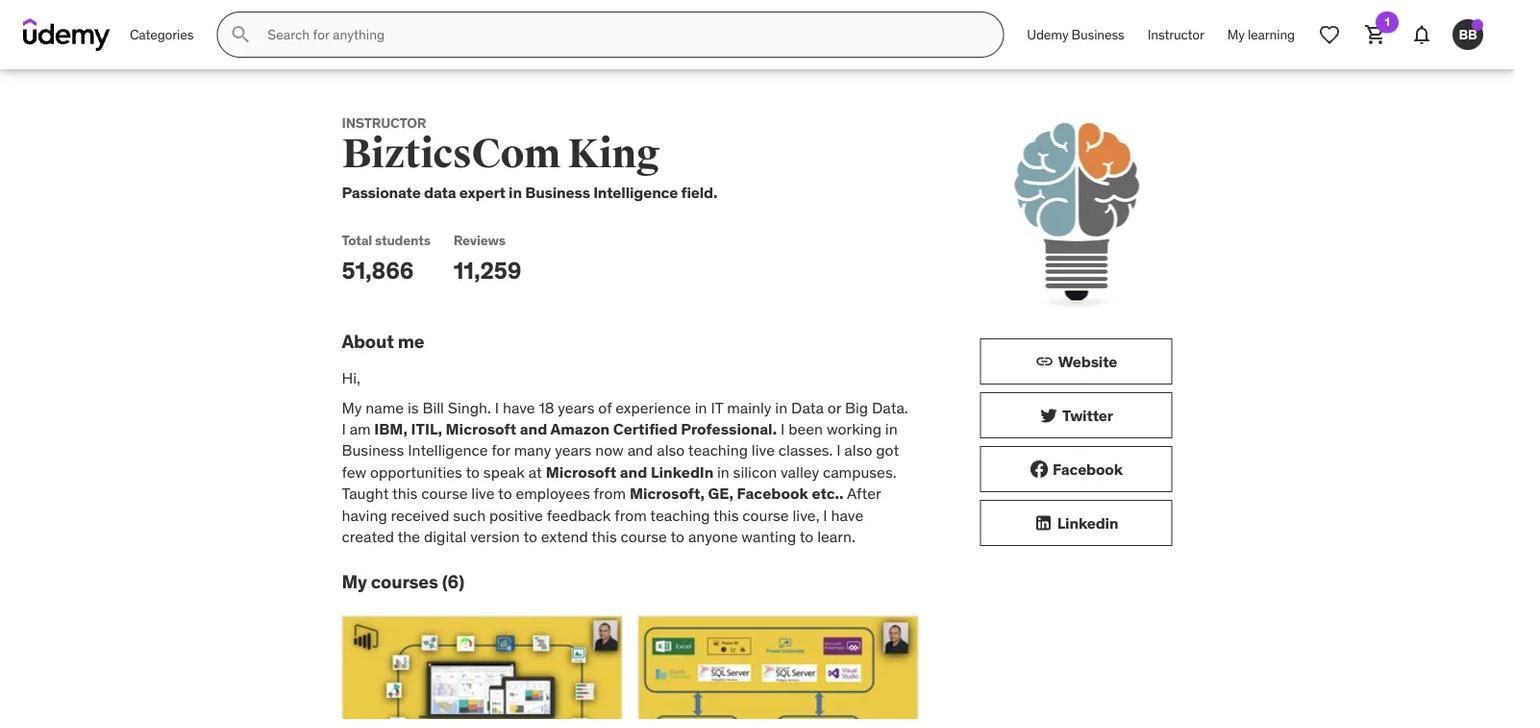 Task type: locate. For each thing, give the bounding box(es) containing it.
0 vertical spatial small image
[[1040, 406, 1059, 425]]

small image for facebook
[[1030, 460, 1049, 479]]

small image down twitter link
[[1030, 460, 1049, 479]]

silicon
[[733, 462, 777, 482]]

small image for twitter
[[1040, 406, 1059, 425]]

also up campuses.
[[845, 440, 873, 460]]

1 also from the left
[[657, 440, 685, 460]]

live inside i been working in business intelligence for many years now and also teaching live classes. i also got few opportunities to speak at
[[752, 440, 775, 460]]

1 vertical spatial small image
[[1030, 460, 1049, 479]]

after
[[847, 484, 881, 503]]

small image
[[1035, 352, 1055, 371], [1034, 513, 1054, 533]]

in down data. at the right bottom of page
[[885, 419, 898, 439]]

live up 'such'
[[472, 484, 495, 503]]

0 vertical spatial teaching
[[688, 440, 748, 460]]

in up the ge,
[[717, 462, 730, 482]]

business right udemy
[[1072, 26, 1125, 43]]

to down positive
[[523, 527, 537, 546]]

1 horizontal spatial instructor
[[1148, 26, 1205, 43]]

categories button
[[118, 12, 205, 58]]

certified
[[613, 419, 678, 439]]

0 vertical spatial intelligence
[[593, 183, 678, 202]]

and down certified
[[628, 440, 653, 460]]

and
[[520, 419, 547, 439], [628, 440, 653, 460], [620, 462, 647, 482]]

teaching
[[688, 440, 748, 460], [650, 505, 710, 525]]

microsoft and linkedin
[[546, 462, 717, 482]]

linkedin
[[1057, 513, 1119, 533]]

now
[[595, 440, 624, 460]]

i been working in business intelligence for many years now and also teaching live classes. i also got few opportunities to speak at
[[342, 419, 899, 482]]

0 vertical spatial small image
[[1035, 352, 1055, 371]]

for
[[492, 440, 510, 460]]

facebook up linkedin
[[1053, 459, 1123, 479]]

microsoft up employees
[[546, 462, 617, 482]]

course up received
[[421, 484, 468, 503]]

my
[[1228, 26, 1245, 43], [342, 397, 362, 417], [342, 570, 367, 593]]

1 vertical spatial business
[[525, 183, 590, 202]]

0 horizontal spatial also
[[657, 440, 685, 460]]

i am
[[342, 419, 371, 439]]

years inside "my name is bill singh. i have 18 years of experience in it mainly in data or big data. i am"
[[558, 397, 595, 417]]

0 vertical spatial this
[[392, 484, 418, 503]]

in silicon valley campuses. taught this course live to employees from
[[342, 462, 897, 503]]

ge,
[[708, 484, 734, 503]]

business
[[1072, 26, 1125, 43], [525, 183, 590, 202], [342, 440, 404, 460]]

2 horizontal spatial course
[[743, 505, 789, 525]]

1 vertical spatial live
[[472, 484, 495, 503]]

live
[[752, 440, 775, 460], [472, 484, 495, 503]]

1 horizontal spatial live
[[752, 440, 775, 460]]

course up wanting
[[743, 505, 789, 525]]

microsoft
[[446, 419, 517, 439], [546, 462, 617, 482]]

0 vertical spatial facebook
[[1053, 459, 1123, 479]]

and up many on the left of the page
[[520, 419, 547, 439]]

microsoft, ge, facebook etc..
[[630, 484, 844, 503]]

having
[[342, 505, 387, 525]]

i inside after having received such positive feedback from teaching this course live, i have created the digital version to extend this course to anyone wanting to learn.
[[823, 505, 828, 525]]

18
[[539, 397, 554, 417]]

years up "ibm, itil, microsoft and amazon certified professional."
[[558, 397, 595, 417]]

course
[[421, 484, 468, 503], [743, 505, 789, 525], [621, 527, 667, 546]]

my left 'learning'
[[1228, 26, 1245, 43]]

instructor inside instructor bizticscom king passionate data expert in business intelligence field.
[[342, 114, 426, 132]]

course down microsoft,
[[621, 527, 667, 546]]

instructor
[[1148, 26, 1205, 43], [342, 114, 426, 132]]

i have
[[495, 397, 535, 417]]

small image for website
[[1035, 352, 1055, 371]]

teaching down the professional.
[[688, 440, 748, 460]]

0 horizontal spatial live
[[472, 484, 495, 503]]

version
[[470, 527, 520, 546]]

working
[[827, 419, 882, 439]]

about me
[[342, 329, 424, 352]]

0 horizontal spatial i
[[823, 505, 828, 525]]

and down now
[[620, 462, 647, 482]]

business inside i been working in business intelligence for many years now and also teaching live classes. i also got few opportunities to speak at
[[342, 440, 404, 460]]

bill
[[423, 397, 444, 417]]

0 vertical spatial business
[[1072, 26, 1125, 43]]

1 horizontal spatial intelligence
[[593, 183, 678, 202]]

years down "ibm, itil, microsoft and amazon certified professional."
[[555, 440, 592, 460]]

Search for anything text field
[[264, 18, 980, 51]]

1 vertical spatial course
[[743, 505, 789, 525]]

i down working
[[837, 440, 841, 460]]

small image left twitter
[[1040, 406, 1059, 425]]

0 vertical spatial microsoft
[[446, 419, 517, 439]]

1 vertical spatial and
[[628, 440, 653, 460]]

teaching down microsoft,
[[650, 505, 710, 525]]

in left "data"
[[775, 397, 788, 417]]

0 horizontal spatial intelligence
[[408, 440, 488, 460]]

0 vertical spatial instructor
[[1148, 26, 1205, 43]]

0 vertical spatial years
[[558, 397, 595, 417]]

facebook down silicon
[[737, 484, 809, 503]]

2 vertical spatial course
[[621, 527, 667, 546]]

in inside the in silicon valley campuses. taught this course live to employees from
[[717, 462, 730, 482]]

facebook
[[1053, 459, 1123, 479], [737, 484, 809, 503]]

the
[[398, 527, 420, 546]]

opportunities
[[370, 462, 462, 482]]

data
[[791, 397, 824, 417]]

1 horizontal spatial this
[[592, 527, 617, 546]]

0 vertical spatial course
[[421, 484, 468, 503]]

11,259
[[454, 256, 521, 284]]

live up silicon
[[752, 440, 775, 460]]

my up i am
[[342, 397, 362, 417]]

i right live,
[[823, 505, 828, 525]]

experience
[[616, 397, 691, 417]]

also
[[657, 440, 685, 460], [845, 440, 873, 460]]

bizticscom king image
[[980, 115, 1173, 308]]

business down i am
[[342, 440, 404, 460]]

0 vertical spatial my
[[1228, 26, 1245, 43]]

instructor left my learning on the right top of page
[[1148, 26, 1205, 43]]

live inside the in silicon valley campuses. taught this course live to employees from
[[472, 484, 495, 503]]

business inside udemy business "link"
[[1072, 26, 1125, 43]]

1 horizontal spatial microsoft
[[546, 462, 617, 482]]

0 horizontal spatial microsoft
[[446, 419, 517, 439]]

in
[[509, 183, 522, 202], [695, 397, 707, 417], [775, 397, 788, 417], [885, 419, 898, 439], [717, 462, 730, 482]]

speak
[[484, 462, 525, 482]]

2 horizontal spatial business
[[1072, 26, 1125, 43]]

small image left linkedin
[[1034, 513, 1054, 533]]

0 horizontal spatial business
[[342, 440, 404, 460]]

udemy
[[1027, 26, 1069, 43]]

1 vertical spatial microsoft
[[546, 462, 617, 482]]

submit search image
[[229, 23, 252, 46]]

facebook link
[[980, 446, 1173, 492]]

1 vertical spatial this
[[714, 505, 739, 525]]

this down the ge,
[[714, 505, 739, 525]]

years inside i been working in business intelligence for many years now and also teaching live classes. i also got few opportunities to speak at
[[555, 440, 592, 460]]

to inside the in silicon valley campuses. taught this course live to employees from
[[498, 484, 512, 503]]

business down king
[[525, 183, 590, 202]]

1 horizontal spatial business
[[525, 183, 590, 202]]

1 vertical spatial small image
[[1034, 513, 1054, 533]]

1 vertical spatial teaching
[[650, 505, 710, 525]]

2 vertical spatial business
[[342, 440, 404, 460]]

1 horizontal spatial facebook
[[1053, 459, 1123, 479]]

at
[[529, 462, 542, 482]]

extend
[[541, 527, 588, 546]]

this
[[392, 484, 418, 503], [714, 505, 739, 525], [592, 527, 617, 546]]

and inside i been working in business intelligence for many years now and also teaching live classes. i also got few opportunities to speak at
[[628, 440, 653, 460]]

my for my learning
[[1228, 26, 1245, 43]]

1 vertical spatial instructor
[[342, 114, 426, 132]]

you have alerts image
[[1472, 19, 1484, 31]]

1 vertical spatial my
[[342, 397, 362, 417]]

0 vertical spatial from
[[594, 484, 626, 503]]

1 horizontal spatial also
[[845, 440, 873, 460]]

to down speak at left bottom
[[498, 484, 512, 503]]

intelligence down itil, at the bottom left of page
[[408, 440, 488, 460]]

many
[[514, 440, 551, 460]]

name
[[366, 397, 404, 417]]

in up the professional.
[[695, 397, 707, 417]]

i been
[[781, 419, 823, 439]]

from
[[594, 484, 626, 503], [615, 505, 647, 525]]

to left anyone
[[671, 527, 685, 546]]

small image inside the website 'link'
[[1035, 352, 1055, 371]]

my down created
[[342, 570, 367, 593]]

2 horizontal spatial this
[[714, 505, 739, 525]]

0 vertical spatial i
[[837, 440, 841, 460]]

notifications image
[[1411, 23, 1434, 46]]

also up the linkedin
[[657, 440, 685, 460]]

years
[[558, 397, 595, 417], [555, 440, 592, 460]]

1 vertical spatial years
[[555, 440, 592, 460]]

0 vertical spatial live
[[752, 440, 775, 460]]

0 horizontal spatial this
[[392, 484, 418, 503]]

1 vertical spatial facebook
[[737, 484, 809, 503]]

have
[[831, 505, 864, 525]]

to left speak at left bottom
[[466, 462, 480, 482]]

from down the in silicon valley campuses. taught this course live to employees from
[[615, 505, 647, 525]]

data
[[424, 183, 456, 202]]

small image inside twitter link
[[1040, 406, 1059, 425]]

small image
[[1040, 406, 1059, 425], [1030, 460, 1049, 479]]

it mainly
[[711, 397, 772, 417]]

anyone
[[688, 527, 738, 546]]

small image left website
[[1035, 352, 1055, 371]]

i
[[837, 440, 841, 460], [823, 505, 828, 525]]

2 also from the left
[[845, 440, 873, 460]]

years for now
[[555, 440, 592, 460]]

in right expert at the top
[[509, 183, 522, 202]]

feedback
[[547, 505, 611, 525]]

itil,
[[411, 419, 442, 439]]

reviews
[[454, 232, 506, 249]]

0 horizontal spatial facebook
[[737, 484, 809, 503]]

from down microsoft and linkedin
[[594, 484, 626, 503]]

etc..
[[812, 484, 844, 503]]

me
[[398, 329, 424, 352]]

udemy image
[[23, 18, 111, 51]]

or
[[828, 397, 842, 417]]

valley
[[781, 462, 819, 482]]

small image inside facebook link
[[1030, 460, 1049, 479]]

instructor up the passionate
[[342, 114, 426, 132]]

this down feedback
[[592, 527, 617, 546]]

microsoft down singh.
[[446, 419, 517, 439]]

1 vertical spatial intelligence
[[408, 440, 488, 460]]

intelligence down king
[[593, 183, 678, 202]]

this down opportunities
[[392, 484, 418, 503]]

digital
[[424, 527, 467, 546]]

1 vertical spatial from
[[615, 505, 647, 525]]

total
[[342, 232, 372, 249]]

1 vertical spatial i
[[823, 505, 828, 525]]

small image inside linkedin link
[[1034, 513, 1054, 533]]

0 horizontal spatial course
[[421, 484, 468, 503]]

1 horizontal spatial i
[[837, 440, 841, 460]]

my inside "my name is bill singh. i have 18 years of experience in it mainly in data or big data. i am"
[[342, 397, 362, 417]]

0 horizontal spatial instructor
[[342, 114, 426, 132]]

2 vertical spatial my
[[342, 570, 367, 593]]



Task type: describe. For each thing, give the bounding box(es) containing it.
professional.
[[681, 419, 777, 439]]

passionate
[[342, 183, 421, 202]]

reviews 11,259
[[454, 232, 521, 284]]

shopping cart with 1 item image
[[1364, 23, 1388, 46]]

small image for linkedin
[[1034, 513, 1054, 533]]

created
[[342, 527, 394, 546]]

students
[[375, 232, 431, 249]]

data.
[[872, 397, 908, 417]]

hi,
[[342, 368, 360, 388]]

singh.
[[448, 397, 491, 417]]

to inside i been working in business intelligence for many years now and also teaching live classes. i also got few opportunities to speak at
[[466, 462, 480, 482]]

taught
[[342, 484, 389, 503]]

is
[[408, 397, 419, 417]]

course inside the in silicon valley campuses. taught this course live to employees from
[[421, 484, 468, 503]]

instructor link
[[1136, 12, 1216, 58]]

of
[[598, 397, 612, 417]]

in inside i been working in business intelligence for many years now and also teaching live classes. i also got few opportunities to speak at
[[885, 419, 898, 439]]

learn.
[[817, 527, 856, 546]]

learning
[[1248, 26, 1295, 43]]

udemy business link
[[1016, 12, 1136, 58]]

my learning link
[[1216, 12, 1307, 58]]

total students 51,866
[[342, 232, 431, 284]]

twitter link
[[980, 392, 1173, 438]]

to down live,
[[800, 527, 814, 546]]

linkedin
[[651, 462, 714, 482]]

ibm,
[[374, 419, 408, 439]]

after having received such positive feedback from teaching this course live, i have created the digital version to extend this course to anyone wanting to learn.
[[342, 484, 881, 546]]

1 horizontal spatial course
[[621, 527, 667, 546]]

my name is bill singh. i have 18 years of experience in it mainly in data or big data. i am
[[342, 397, 908, 439]]

instructor for instructor bizticscom king passionate data expert in business intelligence field.
[[342, 114, 426, 132]]

from inside after having received such positive feedback from teaching this course live, i have created the digital version to extend this course to anyone wanting to learn.
[[615, 505, 647, 525]]

instructor bizticscom king passionate data expert in business intelligence field.
[[342, 114, 718, 202]]

intelligence inside instructor bizticscom king passionate data expert in business intelligence field.
[[593, 183, 678, 202]]

teaching inside after having received such positive feedback from teaching this course live, i have created the digital version to extend this course to anyone wanting to learn.
[[650, 505, 710, 525]]

(6)
[[442, 570, 465, 593]]

twitter
[[1063, 405, 1113, 425]]

i inside i been working in business intelligence for many years now and also teaching live classes. i also got few opportunities to speak at
[[837, 440, 841, 460]]

in inside instructor bizticscom king passionate data expert in business intelligence field.
[[509, 183, 522, 202]]

instructor for instructor
[[1148, 26, 1205, 43]]

few
[[342, 462, 367, 482]]

teaching inside i been working in business intelligence for many years now and also teaching live classes. i also got few opportunities to speak at
[[688, 440, 748, 460]]

my for my courses (6)
[[342, 570, 367, 593]]

bizticscom
[[342, 129, 560, 179]]

king
[[568, 129, 660, 179]]

got
[[876, 440, 899, 460]]

business inside instructor bizticscom king passionate data expert in business intelligence field.
[[525, 183, 590, 202]]

years for of
[[558, 397, 595, 417]]

website
[[1058, 351, 1118, 371]]

my courses (6)
[[342, 570, 465, 593]]

intelligence inside i been working in business intelligence for many years now and also teaching live classes. i also got few opportunities to speak at
[[408, 440, 488, 460]]

website link
[[980, 338, 1173, 385]]

my for my name is bill singh. i have 18 years of experience in it mainly in data or big data. i am
[[342, 397, 362, 417]]

expert
[[459, 183, 506, 202]]

classes.
[[779, 440, 833, 460]]

employees
[[516, 484, 590, 503]]

2 vertical spatial this
[[592, 527, 617, 546]]

positive
[[489, 505, 543, 525]]

ibm, itil, microsoft and amazon certified professional.
[[371, 419, 777, 439]]

wanting
[[742, 527, 796, 546]]

wishlist image
[[1318, 23, 1341, 46]]

0 vertical spatial and
[[520, 419, 547, 439]]

field.
[[681, 183, 718, 202]]

bb link
[[1445, 12, 1491, 58]]

1
[[1385, 14, 1390, 29]]

my learning
[[1228, 26, 1295, 43]]

51,866
[[342, 256, 414, 284]]

categories
[[130, 26, 194, 43]]

from inside the in silicon valley campuses. taught this course live to employees from
[[594, 484, 626, 503]]

live,
[[793, 505, 820, 525]]

microsoft,
[[630, 484, 705, 503]]

about
[[342, 329, 394, 352]]

campuses.
[[823, 462, 897, 482]]

amazon
[[551, 419, 610, 439]]

linkedin link
[[980, 500, 1173, 546]]

received
[[391, 505, 449, 525]]

this inside the in silicon valley campuses. taught this course live to employees from
[[392, 484, 418, 503]]

big
[[845, 397, 868, 417]]

2 vertical spatial and
[[620, 462, 647, 482]]

such
[[453, 505, 486, 525]]

bb
[[1459, 26, 1478, 43]]

udemy business
[[1027, 26, 1125, 43]]

courses
[[371, 570, 438, 593]]



Task type: vqa. For each thing, say whether or not it's contained in the screenshot.
Jain,
no



